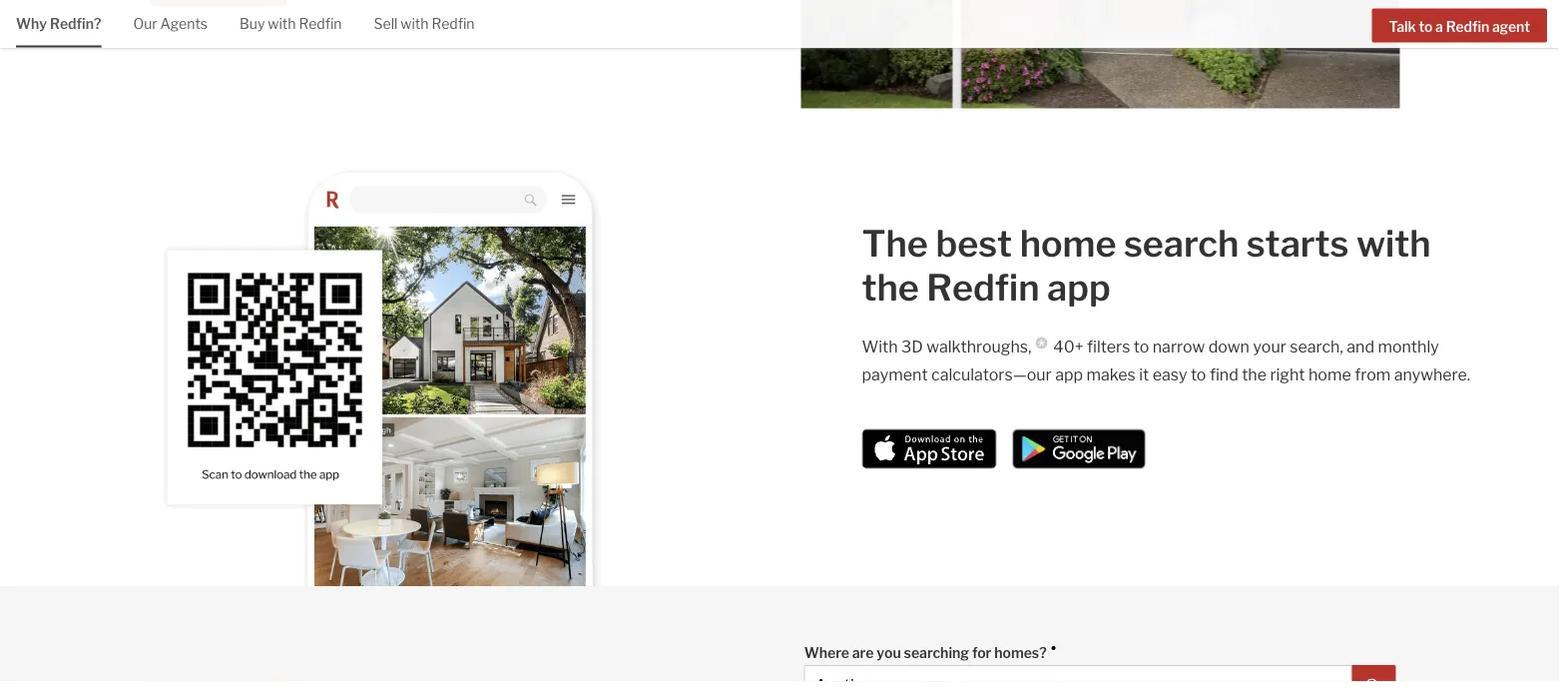 Task type: locate. For each thing, give the bounding box(es) containing it.
0 horizontal spatial with
[[268, 15, 296, 32]]

0 vertical spatial app
[[1048, 266, 1111, 309]]

app inside the best home search starts with the redfin app
[[1048, 266, 1111, 309]]

buy
[[240, 15, 265, 32]]

searching
[[904, 645, 970, 662]]

1 horizontal spatial with
[[401, 15, 429, 32]]

the up with
[[862, 266, 919, 309]]

home right best
[[1020, 222, 1117, 266]]

with
[[862, 337, 898, 357]]

the exterior of a modern house with a large redfin yard sign image
[[801, 0, 1400, 109]]

1 vertical spatial to
[[1134, 337, 1150, 357]]

0 vertical spatial to
[[1419, 18, 1433, 35]]

0 horizontal spatial to
[[1134, 337, 1150, 357]]

1 vertical spatial app
[[1056, 365, 1084, 385]]

0 vertical spatial home
[[1020, 222, 1117, 266]]

you
[[877, 645, 901, 662]]

sell with redfin
[[374, 15, 475, 32]]

our agents
[[133, 15, 208, 32]]

1 horizontal spatial the
[[1242, 365, 1267, 385]]

anywhere.
[[1395, 365, 1471, 385]]

home down search,
[[1309, 365, 1352, 385]]

why redfin?
[[16, 15, 101, 32]]

redfin up walkthroughs,
[[927, 266, 1040, 309]]

with for sell
[[401, 15, 429, 32]]

the inside the best home search starts with the redfin app
[[862, 266, 919, 309]]

1 vertical spatial home
[[1309, 365, 1352, 385]]

a
[[1436, 18, 1444, 35]]

redfin right a
[[1447, 18, 1490, 35]]

redfin right sell
[[432, 15, 475, 32]]

the
[[862, 266, 919, 309], [1242, 365, 1267, 385]]

makes
[[1087, 365, 1136, 385]]

0 vertical spatial the
[[862, 266, 919, 309]]

with 3d walkthroughs,
[[862, 337, 1032, 357]]

where are you searching for homes?
[[805, 645, 1047, 662]]

find
[[1210, 365, 1239, 385]]

why redfin? link
[[16, 0, 101, 46]]

search,
[[1290, 337, 1344, 357]]

to left a
[[1419, 18, 1433, 35]]

app down 40+
[[1056, 365, 1084, 385]]

2 horizontal spatial with
[[1357, 222, 1432, 266]]

search field element
[[805, 635, 1397, 682]]

to left find
[[1191, 365, 1207, 385]]

City, Address, ZIP search field
[[805, 666, 1353, 682]]

to
[[1419, 18, 1433, 35], [1134, 337, 1150, 357], [1191, 365, 1207, 385]]

1 vertical spatial the
[[1242, 365, 1267, 385]]

home inside the best home search starts with the redfin app
[[1020, 222, 1117, 266]]

down
[[1209, 337, 1250, 357]]

40+ filters to narrow down your search, and monthly payment calculators—our app makes it easy to find the right home from anywhere.
[[862, 337, 1471, 385]]

our
[[133, 15, 157, 32]]

with
[[268, 15, 296, 32], [401, 15, 429, 32], [1357, 222, 1432, 266]]

with right sell
[[401, 15, 429, 32]]

0 horizontal spatial home
[[1020, 222, 1117, 266]]

homes?
[[995, 645, 1047, 662]]

app
[[1048, 266, 1111, 309], [1056, 365, 1084, 385]]

redfin
[[299, 15, 342, 32], [432, 15, 475, 32], [1447, 18, 1490, 35], [927, 266, 1040, 309]]

with right buy
[[268, 15, 296, 32]]

to up it
[[1134, 337, 1150, 357]]

2 vertical spatial to
[[1191, 365, 1207, 385]]

right
[[1271, 365, 1306, 385]]

0 horizontal spatial the
[[862, 266, 919, 309]]

redfin?
[[50, 15, 101, 32]]

redfin inside the best home search starts with the redfin app
[[927, 266, 1040, 309]]

from
[[1355, 365, 1391, 385]]

40+
[[1054, 337, 1084, 357]]

starts
[[1247, 222, 1349, 266]]

2 horizontal spatial to
[[1419, 18, 1433, 35]]

home
[[1020, 222, 1117, 266], [1309, 365, 1352, 385]]

sell with redfin link
[[374, 0, 475, 46]]

the right find
[[1242, 365, 1267, 385]]

app up 40+
[[1048, 266, 1111, 309]]

1 horizontal spatial home
[[1309, 365, 1352, 385]]

easy
[[1153, 365, 1188, 385]]

with right starts
[[1357, 222, 1432, 266]]

with inside the best home search starts with the redfin app
[[1357, 222, 1432, 266]]



Task type: vqa. For each thing, say whether or not it's contained in the screenshot.
Buy
yes



Task type: describe. For each thing, give the bounding box(es) containing it.
walkthroughs,
[[927, 337, 1032, 357]]

the inside 40+ filters to narrow down your search, and monthly payment calculators—our app makes it easy to find the right home from anywhere.
[[1242, 365, 1267, 385]]

it
[[1140, 365, 1150, 385]]

calculators—our
[[932, 365, 1052, 385]]

filters
[[1087, 337, 1131, 357]]

submit search image
[[1367, 679, 1383, 682]]

talk
[[1389, 18, 1417, 35]]

payment
[[862, 365, 928, 385]]

agents
[[160, 15, 208, 32]]

for
[[973, 645, 992, 662]]

talk to a redfin agent
[[1389, 18, 1531, 35]]

talk to a redfin agent button
[[1372, 8, 1548, 42]]

with for buy
[[268, 15, 296, 32]]

and
[[1347, 337, 1375, 357]]

a phone with the redfin app, showing a home details page image
[[0, 109, 771, 587]]

ios app store badge image
[[862, 429, 997, 469]]

best
[[936, 222, 1013, 266]]

to inside talk to a redfin agent button
[[1419, 18, 1433, 35]]

why
[[16, 15, 47, 32]]

our agents link
[[133, 0, 208, 46]]

buy with redfin
[[240, 15, 342, 32]]

narrow
[[1153, 337, 1206, 357]]

agent
[[1493, 18, 1531, 35]]

3d
[[902, 337, 923, 357]]

are
[[853, 645, 874, 662]]

buy with redfin link
[[240, 0, 342, 46]]

search
[[1124, 222, 1239, 266]]

1 horizontal spatial to
[[1191, 365, 1207, 385]]

the best home search starts with the redfin app
[[862, 222, 1432, 309]]

google play store badge image
[[1009, 429, 1156, 469]]

home inside 40+ filters to narrow down your search, and monthly payment calculators—our app makes it easy to find the right home from anywhere.
[[1309, 365, 1352, 385]]

app inside 40+ filters to narrow down your search, and monthly payment calculators—our app makes it easy to find the right home from anywhere.
[[1056, 365, 1084, 385]]

redfin inside button
[[1447, 18, 1490, 35]]

disclaimer image
[[1036, 337, 1048, 349]]

redfin left sell
[[299, 15, 342, 32]]

your
[[1254, 337, 1287, 357]]

monthly
[[1378, 337, 1440, 357]]

where
[[805, 645, 850, 662]]

sell
[[374, 15, 398, 32]]

the
[[862, 222, 929, 266]]



